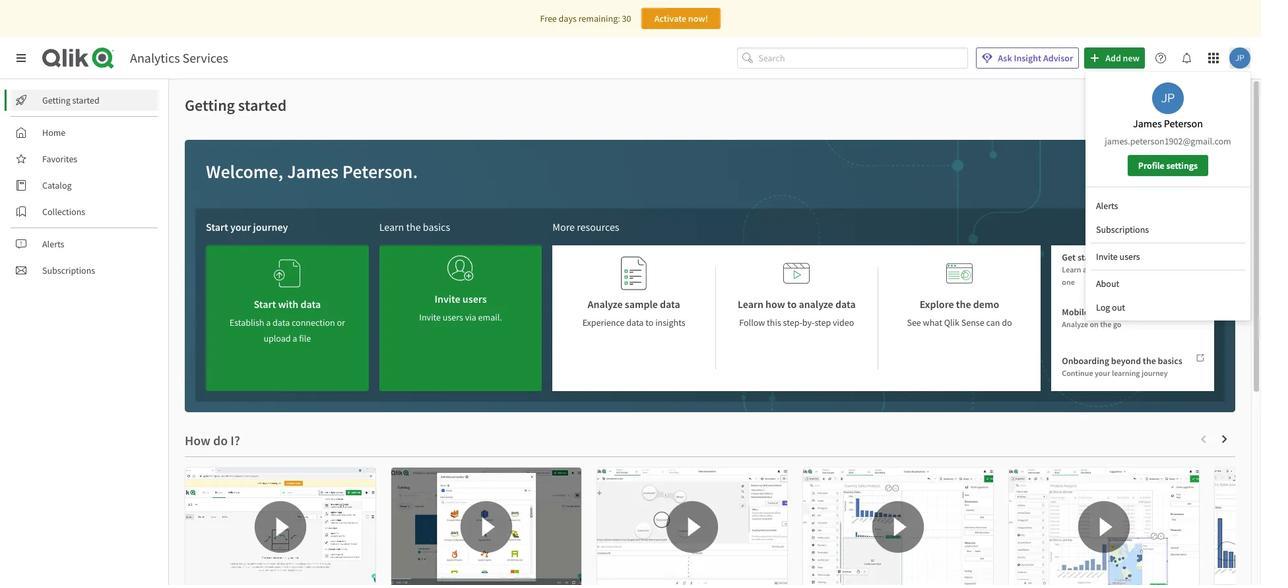 Task type: vqa. For each thing, say whether or not it's contained in the screenshot.
Used in image
no



Task type: describe. For each thing, give the bounding box(es) containing it.
log out
[[1097, 302, 1126, 314]]

data for learn how to analyze data
[[836, 298, 856, 311]]

analytics services
[[130, 50, 228, 66]]

alerts button
[[1091, 195, 1246, 217]]

favorites link
[[11, 149, 158, 170]]

this
[[767, 317, 782, 329]]

getting started link
[[11, 90, 158, 111]]

collections link
[[11, 201, 158, 223]]

experience
[[1108, 306, 1152, 318]]

the inside explore the demo see what qlik sense can do
[[957, 298, 972, 311]]

how do i create a visualization? image
[[804, 468, 994, 586]]

james inside main content
[[287, 160, 339, 184]]

how do i define data associations? image
[[598, 468, 788, 586]]

30
[[622, 13, 631, 24]]

how inside get started with visualizations learn about apps and how to create one
[[1138, 265, 1152, 275]]

free days remaining: 30
[[540, 13, 631, 24]]

sense
[[962, 317, 985, 329]]

get
[[1063, 252, 1076, 263]]

ask insight advisor button
[[977, 48, 1080, 69]]

step-
[[783, 317, 803, 329]]

navigation pane element
[[0, 85, 168, 287]]

about
[[1083, 265, 1104, 275]]

days
[[559, 13, 577, 24]]

insight
[[1014, 52, 1042, 64]]

analyze inside analyze sample data experience data to insights
[[588, 298, 623, 311]]

to inside learn how to analyze data follow this step-by-step video
[[788, 298, 797, 311]]

learn inside get started with visualizations learn about apps and how to create one
[[1063, 265, 1082, 275]]

app
[[1091, 306, 1106, 318]]

ask
[[998, 52, 1013, 64]]

more
[[553, 221, 575, 234]]

by-
[[803, 317, 815, 329]]

subscriptions inside 'link'
[[42, 265, 95, 277]]

profile settings
[[1139, 160, 1198, 172]]

start your journey
[[206, 221, 288, 234]]

0 horizontal spatial journey
[[253, 221, 288, 234]]

how do i load data into an app? image
[[392, 468, 582, 586]]

alerts link
[[11, 234, 158, 255]]

Search text field
[[759, 47, 969, 69]]

services
[[183, 50, 228, 66]]

1 horizontal spatial data
[[660, 298, 681, 311]]

experience
[[583, 317, 625, 329]]

now!
[[689, 13, 709, 24]]

email.
[[478, 312, 502, 324]]

learn how to analyze data image
[[784, 256, 810, 291]]

james peterson image
[[1230, 48, 1251, 69]]

favorites
[[42, 153, 77, 165]]

explore the demo see what qlik sense can do
[[907, 298, 1013, 329]]

start
[[206, 221, 228, 234]]

onboarding beyond the basics continue your learning journey
[[1063, 355, 1183, 378]]

the down peterson.
[[406, 221, 421, 234]]

beyond
[[1112, 355, 1142, 367]]

invite users invite users via email.
[[419, 292, 502, 324]]

home
[[42, 127, 66, 139]]

started inside navigation pane element
[[72, 94, 100, 106]]

the inside "mobile app experience analyze on the go"
[[1101, 320, 1112, 330]]

close sidebar menu image
[[16, 53, 26, 63]]

started inside get started with visualizations learn about apps and how to create one
[[1078, 252, 1106, 263]]

do
[[1002, 317, 1013, 329]]

alerts inside button
[[1097, 200, 1119, 212]]

2 vertical spatial users
[[443, 312, 463, 324]]

getting started inside navigation pane element
[[42, 94, 100, 106]]

log out button
[[1091, 297, 1246, 318]]

learn for learn the basics
[[379, 221, 404, 234]]

0 horizontal spatial basics
[[423, 221, 450, 234]]

video
[[833, 317, 855, 329]]

demo
[[974, 298, 1000, 311]]

what
[[923, 317, 943, 329]]

how do i use the chart suggestions toggle? image
[[1010, 468, 1200, 586]]

free
[[540, 13, 557, 24]]

how do i create an app? image
[[186, 468, 376, 586]]

activate now!
[[655, 13, 709, 24]]

profile settings link
[[1128, 155, 1209, 176]]

visualizations
[[1128, 252, 1182, 263]]

james.peterson1902@gmail.com
[[1105, 135, 1232, 147]]

analyze sample data experience data to insights
[[583, 298, 686, 329]]

getting started inside welcome, james peterson. main content
[[185, 95, 287, 116]]

analytics
[[130, 50, 180, 66]]

basics inside onboarding beyond the basics continue your learning journey
[[1158, 355, 1183, 367]]

analyze inside "mobile app experience analyze on the go"
[[1063, 320, 1089, 330]]

subscriptions inside button
[[1097, 224, 1150, 236]]



Task type: locate. For each thing, give the bounding box(es) containing it.
apps
[[1105, 265, 1122, 275]]

0 horizontal spatial started
[[72, 94, 100, 106]]

getting inside navigation pane element
[[42, 94, 71, 106]]

continue
[[1063, 368, 1094, 378]]

subscriptions link
[[11, 260, 158, 281]]

remaining:
[[579, 13, 620, 24]]

alerts up invite users
[[1097, 200, 1119, 212]]

users inside button
[[1120, 251, 1141, 263]]

basics
[[423, 221, 450, 234], [1158, 355, 1183, 367]]

1 horizontal spatial started
[[238, 95, 287, 116]]

1 horizontal spatial getting
[[185, 95, 235, 116]]

users left the via
[[443, 312, 463, 324]]

follow
[[740, 317, 765, 329]]

james inside james peterson james.peterson1902@gmail.com
[[1134, 117, 1162, 130]]

activate now! link
[[642, 8, 721, 29]]

0 horizontal spatial subscriptions
[[42, 265, 95, 277]]

invite users
[[1097, 251, 1141, 263]]

via
[[465, 312, 477, 324]]

2 horizontal spatial to
[[1154, 265, 1161, 275]]

how
[[1138, 265, 1152, 275], [766, 298, 785, 311]]

to down the sample
[[646, 317, 654, 329]]

0 vertical spatial basics
[[423, 221, 450, 234]]

0 vertical spatial analyze
[[588, 298, 623, 311]]

1 vertical spatial analyze
[[1063, 320, 1089, 330]]

data up video
[[836, 298, 856, 311]]

get started with visualizations learn about apps and how to create one
[[1063, 252, 1184, 287]]

users up the via
[[463, 292, 487, 306]]

1 vertical spatial basics
[[1158, 355, 1183, 367]]

to
[[1154, 265, 1161, 275], [788, 298, 797, 311], [646, 317, 654, 329]]

1 horizontal spatial james
[[1134, 117, 1162, 130]]

1 vertical spatial learn
[[1063, 265, 1082, 275]]

peterson.
[[342, 160, 418, 184]]

go
[[1114, 320, 1122, 330]]

subscriptions
[[1097, 224, 1150, 236], [42, 265, 95, 277]]

journey right start
[[253, 221, 288, 234]]

1 vertical spatial journey
[[1142, 368, 1168, 378]]

1 horizontal spatial learn
[[738, 298, 764, 311]]

0 vertical spatial users
[[1120, 251, 1141, 263]]

to inside get started with visualizations learn about apps and how to create one
[[1154, 265, 1161, 275]]

2 vertical spatial learn
[[738, 298, 764, 311]]

invite left the via
[[419, 312, 441, 324]]

users for invite users
[[1120, 251, 1141, 263]]

advisor
[[1044, 52, 1074, 64]]

1 vertical spatial subscriptions
[[42, 265, 95, 277]]

learn the basics
[[379, 221, 450, 234]]

explore
[[920, 298, 954, 311]]

journey inside onboarding beyond the basics continue your learning journey
[[1142, 368, 1168, 378]]

the up 'sense'
[[957, 298, 972, 311]]

with
[[1108, 252, 1126, 263]]

0 horizontal spatial analyze
[[588, 298, 623, 311]]

learn
[[379, 221, 404, 234], [1063, 265, 1082, 275], [738, 298, 764, 311]]

peterson
[[1165, 117, 1204, 130]]

0 vertical spatial alerts
[[1097, 200, 1119, 212]]

0 vertical spatial how
[[1138, 265, 1152, 275]]

1 horizontal spatial to
[[788, 298, 797, 311]]

the right beyond at the right
[[1143, 355, 1157, 367]]

the left go
[[1101, 320, 1112, 330]]

getting down services
[[185, 95, 235, 116]]

2 horizontal spatial started
[[1078, 252, 1106, 263]]

create
[[1163, 265, 1184, 275]]

on
[[1090, 320, 1099, 330]]

mobile
[[1063, 306, 1089, 318]]

analyze sample data image
[[621, 256, 647, 291]]

welcome, james peterson.
[[206, 160, 418, 184]]

to inside analyze sample data experience data to insights
[[646, 317, 654, 329]]

learn down get
[[1063, 265, 1082, 275]]

learn how to analyze data follow this step-by-step video
[[738, 298, 856, 329]]

1 horizontal spatial how
[[1138, 265, 1152, 275]]

ask insight advisor
[[998, 52, 1074, 64]]

0 horizontal spatial learn
[[379, 221, 404, 234]]

1 horizontal spatial basics
[[1158, 355, 1183, 367]]

1 vertical spatial users
[[463, 292, 487, 306]]

getting
[[42, 94, 71, 106], [185, 95, 235, 116]]

getting inside welcome, james peterson. main content
[[185, 95, 235, 116]]

explore the demo image
[[947, 256, 973, 291]]

0 horizontal spatial james
[[287, 160, 339, 184]]

data
[[660, 298, 681, 311], [836, 298, 856, 311], [627, 317, 644, 329]]

data up the insights
[[660, 298, 681, 311]]

basics right beyond at the right
[[1158, 355, 1183, 367]]

subscriptions button
[[1091, 219, 1246, 240]]

catalog
[[42, 180, 72, 191]]

analytics services element
[[130, 50, 228, 66]]

invite users button
[[1091, 246, 1246, 267]]

0 vertical spatial invite
[[1097, 251, 1118, 263]]

0 horizontal spatial getting started
[[42, 94, 100, 106]]

invite for invite users
[[1097, 251, 1118, 263]]

welcome, james peterson. main content
[[169, 79, 1262, 586]]

2 horizontal spatial data
[[836, 298, 856, 311]]

0 vertical spatial to
[[1154, 265, 1161, 275]]

home link
[[11, 122, 158, 143]]

1 horizontal spatial journey
[[1142, 368, 1168, 378]]

users for invite users invite users via email.
[[463, 292, 487, 306]]

1 horizontal spatial your
[[1095, 368, 1111, 378]]

the inside onboarding beyond the basics continue your learning journey
[[1143, 355, 1157, 367]]

how inside learn how to analyze data follow this step-by-step video
[[766, 298, 785, 311]]

more resources
[[553, 221, 620, 234]]

activate
[[655, 13, 687, 24]]

profile
[[1139, 160, 1165, 172]]

how right and
[[1138, 265, 1152, 275]]

0 vertical spatial james
[[1134, 117, 1162, 130]]

qlik
[[945, 317, 960, 329]]

0 horizontal spatial your
[[230, 221, 251, 234]]

data inside learn how to analyze data follow this step-by-step video
[[836, 298, 856, 311]]

invite for invite users invite users via email.
[[435, 292, 461, 306]]

2 vertical spatial invite
[[419, 312, 441, 324]]

0 horizontal spatial to
[[646, 317, 654, 329]]

catalog link
[[11, 175, 158, 196]]

data for analyze sample data
[[627, 317, 644, 329]]

0 horizontal spatial alerts
[[42, 238, 64, 250]]

analyze
[[799, 298, 834, 311]]

one
[[1063, 277, 1075, 287]]

1 vertical spatial james
[[287, 160, 339, 184]]

getting started
[[42, 94, 100, 106], [185, 95, 287, 116]]

welcome,
[[206, 160, 283, 184]]

log
[[1097, 302, 1111, 314]]

analyze
[[588, 298, 623, 311], [1063, 320, 1089, 330]]

1 vertical spatial to
[[788, 298, 797, 311]]

1 vertical spatial invite
[[435, 292, 461, 306]]

analyze up experience
[[588, 298, 623, 311]]

invite inside button
[[1097, 251, 1118, 263]]

your right start
[[230, 221, 251, 234]]

learn for learn how to analyze data follow this step-by-step video
[[738, 298, 764, 311]]

to down visualizations
[[1154, 265, 1161, 275]]

sample
[[625, 298, 658, 311]]

1 horizontal spatial analyze
[[1063, 320, 1089, 330]]

getting started up the home link
[[42, 94, 100, 106]]

invite users image
[[448, 251, 474, 286]]

see
[[907, 317, 922, 329]]

invite
[[1097, 251, 1118, 263], [435, 292, 461, 306], [419, 312, 441, 324]]

1 horizontal spatial alerts
[[1097, 200, 1119, 212]]

data down the sample
[[627, 317, 644, 329]]

invite up apps
[[1097, 251, 1118, 263]]

the
[[406, 221, 421, 234], [957, 298, 972, 311], [1101, 320, 1112, 330], [1143, 355, 1157, 367]]

0 vertical spatial learn
[[379, 221, 404, 234]]

learn inside learn how to analyze data follow this step-by-step video
[[738, 298, 764, 311]]

learn down peterson.
[[379, 221, 404, 234]]

alerts down collections
[[42, 238, 64, 250]]

searchbar element
[[738, 47, 969, 69]]

mobile app experience analyze on the go
[[1063, 306, 1152, 330]]

analyze down mobile
[[1063, 320, 1089, 330]]

0 vertical spatial subscriptions
[[1097, 224, 1150, 236]]

settings
[[1167, 160, 1198, 172]]

basics up invite users 'image'
[[423, 221, 450, 234]]

your down onboarding on the bottom of page
[[1095, 368, 1111, 378]]

journey right learning
[[1142, 368, 1168, 378]]

alerts inside navigation pane element
[[42, 238, 64, 250]]

alerts
[[1097, 200, 1119, 212], [42, 238, 64, 250]]

invite down invite users 'image'
[[435, 292, 461, 306]]

learning
[[1112, 368, 1141, 378]]

and
[[1123, 265, 1136, 275]]

1 horizontal spatial subscriptions
[[1097, 224, 1150, 236]]

users up and
[[1120, 251, 1141, 263]]

james
[[1134, 117, 1162, 130], [287, 160, 339, 184]]

getting started down services
[[185, 95, 287, 116]]

insights
[[656, 317, 686, 329]]

2 vertical spatial to
[[646, 317, 654, 329]]

james peterson james.peterson1902@gmail.com
[[1105, 117, 1232, 147]]

your inside onboarding beyond the basics continue your learning journey
[[1095, 368, 1111, 378]]

1 vertical spatial your
[[1095, 368, 1111, 378]]

started
[[72, 94, 100, 106], [238, 95, 287, 116], [1078, 252, 1106, 263]]

out
[[1113, 302, 1126, 314]]

0 horizontal spatial data
[[627, 317, 644, 329]]

can
[[987, 317, 1001, 329]]

resources
[[577, 221, 620, 234]]

about button
[[1091, 273, 1246, 294]]

1 horizontal spatial getting started
[[185, 95, 287, 116]]

james peterson image
[[1153, 83, 1184, 114]]

your
[[230, 221, 251, 234], [1095, 368, 1111, 378]]

collections
[[42, 206, 85, 218]]

getting up home
[[42, 94, 71, 106]]

0 horizontal spatial getting
[[42, 94, 71, 106]]

2 horizontal spatial learn
[[1063, 265, 1082, 275]]

0 horizontal spatial how
[[766, 298, 785, 311]]

learn up follow at the bottom right of the page
[[738, 298, 764, 311]]

1 vertical spatial how
[[766, 298, 785, 311]]

how up this
[[766, 298, 785, 311]]

0 vertical spatial journey
[[253, 221, 288, 234]]

about
[[1097, 278, 1120, 290]]

1 vertical spatial alerts
[[42, 238, 64, 250]]

subscriptions up invite users
[[1097, 224, 1150, 236]]

to up step-
[[788, 298, 797, 311]]

onboarding
[[1063, 355, 1110, 367]]

subscriptions down alerts link
[[42, 265, 95, 277]]

0 vertical spatial your
[[230, 221, 251, 234]]

step
[[815, 317, 831, 329]]



